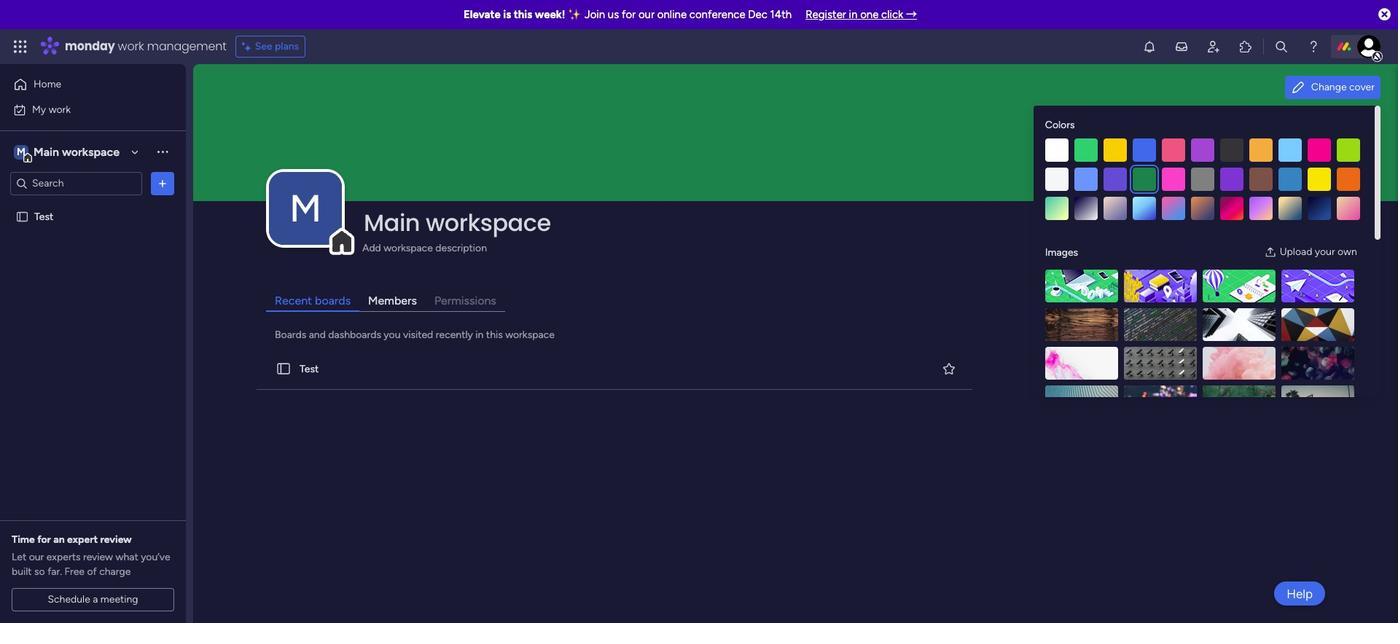 Task type: describe. For each thing, give the bounding box(es) containing it.
cover
[[1350, 81, 1375, 93]]

work for my
[[49, 103, 71, 116]]

for inside time for an expert review let our experts review what you've built so far. free of charge
[[37, 534, 51, 546]]

schedule a meeting button
[[12, 588, 174, 612]]

let
[[12, 551, 26, 564]]

register
[[806, 8, 846, 21]]

change
[[1312, 81, 1347, 93]]

you've
[[141, 551, 170, 564]]

my
[[32, 103, 46, 116]]

workspace options image
[[155, 145, 170, 159]]

1 horizontal spatial in
[[849, 8, 858, 21]]

visited
[[403, 329, 433, 341]]

see
[[255, 40, 272, 52]]

add
[[362, 242, 381, 255]]

monday work management
[[65, 38, 227, 55]]

1 vertical spatial review
[[83, 551, 113, 564]]

see plans
[[255, 40, 299, 52]]

my work
[[32, 103, 71, 116]]

images
[[1045, 246, 1078, 258]]

permissions
[[435, 294, 496, 308]]

online
[[657, 8, 687, 21]]

and
[[309, 329, 326, 341]]

elevate
[[464, 8, 501, 21]]

public board image inside test list box
[[15, 210, 29, 223]]

options image
[[155, 176, 170, 191]]

test list box
[[0, 201, 186, 426]]

schedule
[[48, 593, 90, 606]]

upload your own button
[[1259, 241, 1363, 264]]

add workspace description
[[362, 242, 487, 255]]

✨
[[568, 8, 582, 21]]

boards
[[275, 329, 306, 341]]

Main workspace field
[[360, 206, 1339, 239]]

m button
[[269, 172, 342, 245]]

upload
[[1280, 246, 1313, 258]]

time for an expert review let our experts review what you've built so far. free of charge
[[12, 534, 170, 578]]

1 horizontal spatial main workspace
[[364, 206, 551, 239]]

test for public board icon within the test link
[[300, 363, 319, 375]]

14th
[[770, 8, 792, 21]]

own
[[1338, 246, 1357, 258]]

click
[[882, 8, 904, 21]]

add to favorites image
[[942, 361, 956, 376]]

1 horizontal spatial our
[[639, 8, 655, 21]]

is
[[503, 8, 511, 21]]

colors
[[1045, 119, 1075, 131]]

0 vertical spatial for
[[622, 8, 636, 21]]

brad klo image
[[1358, 35, 1381, 58]]

notifications image
[[1143, 39, 1157, 54]]

week!
[[535, 8, 565, 21]]

help
[[1287, 587, 1313, 601]]

my work button
[[9, 98, 157, 121]]

elevate is this week! ✨ join us for our online conference dec 14th
[[464, 8, 792, 21]]

main workspace inside the workspace selection element
[[34, 145, 120, 159]]

built
[[12, 566, 32, 578]]

apps image
[[1239, 39, 1253, 54]]

boards and dashboards you visited recently in this workspace
[[275, 329, 555, 341]]

expert
[[67, 534, 98, 546]]



Task type: locate. For each thing, give the bounding box(es) containing it.
work
[[118, 38, 144, 55], [49, 103, 71, 116]]

this right the recently
[[486, 329, 503, 341]]

workspace
[[62, 145, 120, 159], [426, 206, 551, 239], [384, 242, 433, 255], [505, 329, 555, 341]]

0 horizontal spatial m
[[17, 145, 25, 158]]

your
[[1315, 246, 1335, 258]]

m for workspace image
[[289, 186, 322, 231]]

m
[[17, 145, 25, 158], [289, 186, 322, 231]]

0 horizontal spatial in
[[476, 329, 484, 341]]

inbox image
[[1175, 39, 1189, 54]]

0 vertical spatial main
[[34, 145, 59, 159]]

help image
[[1307, 39, 1321, 54]]

far.
[[48, 566, 62, 578]]

1 horizontal spatial this
[[514, 8, 532, 21]]

an
[[53, 534, 65, 546]]

1 vertical spatial for
[[37, 534, 51, 546]]

register in one click → link
[[806, 8, 917, 21]]

for
[[622, 8, 636, 21], [37, 534, 51, 546]]

main
[[34, 145, 59, 159], [364, 206, 420, 239]]

for right us
[[622, 8, 636, 21]]

a
[[93, 593, 98, 606]]

public board image
[[15, 210, 29, 223], [276, 361, 292, 377]]

main workspace up the 'description'
[[364, 206, 551, 239]]

one
[[860, 8, 879, 21]]

1 vertical spatial test
[[300, 363, 319, 375]]

meeting
[[100, 593, 138, 606]]

1 vertical spatial public board image
[[276, 361, 292, 377]]

invite members image
[[1207, 39, 1221, 54]]

recent
[[275, 294, 312, 308]]

test down search in workspace field
[[34, 210, 53, 223]]

0 vertical spatial our
[[639, 8, 655, 21]]

upload your own
[[1280, 246, 1357, 258]]

0 horizontal spatial our
[[29, 551, 44, 564]]

in right the recently
[[476, 329, 484, 341]]

join
[[585, 8, 605, 21]]

of
[[87, 566, 97, 578]]

description
[[435, 242, 487, 255]]

0 vertical spatial m
[[17, 145, 25, 158]]

public board image down "boards"
[[276, 361, 292, 377]]

home button
[[9, 73, 157, 96]]

conference
[[690, 8, 746, 21]]

dec
[[748, 8, 768, 21]]

test for public board icon inside test list box
[[34, 210, 53, 223]]

Search in workspace field
[[31, 175, 122, 192]]

0 vertical spatial test
[[34, 210, 53, 223]]

work for monday
[[118, 38, 144, 55]]

in left the one
[[849, 8, 858, 21]]

public board image down workspace icon
[[15, 210, 29, 223]]

search everything image
[[1274, 39, 1289, 54]]

0 horizontal spatial test
[[34, 210, 53, 223]]

test
[[34, 210, 53, 223], [300, 363, 319, 375]]

0 horizontal spatial for
[[37, 534, 51, 546]]

0 vertical spatial main workspace
[[34, 145, 120, 159]]

members
[[368, 294, 417, 308]]

us
[[608, 8, 619, 21]]

main workspace
[[34, 145, 120, 159], [364, 206, 551, 239]]

monday
[[65, 38, 115, 55]]

our left online at the top left of the page
[[639, 8, 655, 21]]

option
[[0, 203, 186, 206]]

our inside time for an expert review let our experts review what you've built so far. free of charge
[[29, 551, 44, 564]]

work right the my
[[49, 103, 71, 116]]

workspace selection element
[[14, 143, 122, 162]]

0 vertical spatial in
[[849, 8, 858, 21]]

1 horizontal spatial m
[[289, 186, 322, 231]]

1 horizontal spatial public board image
[[276, 361, 292, 377]]

so
[[34, 566, 45, 578]]

0 horizontal spatial public board image
[[15, 210, 29, 223]]

0 horizontal spatial main workspace
[[34, 145, 120, 159]]

1 horizontal spatial for
[[622, 8, 636, 21]]

select product image
[[13, 39, 28, 54]]

0 vertical spatial this
[[514, 8, 532, 21]]

review up the what
[[100, 534, 132, 546]]

for left the an
[[37, 534, 51, 546]]

1 vertical spatial main
[[364, 206, 420, 239]]

this right is
[[514, 8, 532, 21]]

schedule a meeting
[[48, 593, 138, 606]]

plans
[[275, 40, 299, 52]]

main inside the workspace selection element
[[34, 145, 59, 159]]

test inside list box
[[34, 210, 53, 223]]

free
[[65, 566, 85, 578]]

experts
[[46, 551, 81, 564]]

recent boards
[[275, 294, 351, 308]]

recently
[[436, 329, 473, 341]]

workspace image
[[269, 172, 342, 245]]

0 vertical spatial review
[[100, 534, 132, 546]]

register in one click →
[[806, 8, 917, 21]]

public board image inside test link
[[276, 361, 292, 377]]

1 vertical spatial our
[[29, 551, 44, 564]]

test down and
[[300, 363, 319, 375]]

0 horizontal spatial this
[[486, 329, 503, 341]]

1 horizontal spatial work
[[118, 38, 144, 55]]

dashboards
[[328, 329, 381, 341]]

management
[[147, 38, 227, 55]]

1 vertical spatial m
[[289, 186, 322, 231]]

help button
[[1275, 582, 1326, 606]]

our
[[639, 8, 655, 21], [29, 551, 44, 564]]

our up so
[[29, 551, 44, 564]]

1 vertical spatial work
[[49, 103, 71, 116]]

change cover
[[1312, 81, 1375, 93]]

review up of
[[83, 551, 113, 564]]

see plans button
[[235, 36, 306, 58]]

0 vertical spatial public board image
[[15, 210, 29, 223]]

photo icon image
[[1265, 246, 1276, 258]]

work right monday
[[118, 38, 144, 55]]

m inside workspace image
[[289, 186, 322, 231]]

main workspace up search in workspace field
[[34, 145, 120, 159]]

0 vertical spatial work
[[118, 38, 144, 55]]

1 vertical spatial main workspace
[[364, 206, 551, 239]]

1 vertical spatial in
[[476, 329, 484, 341]]

home
[[34, 78, 61, 90]]

this
[[514, 8, 532, 21], [486, 329, 503, 341]]

m for workspace icon
[[17, 145, 25, 158]]

in
[[849, 8, 858, 21], [476, 329, 484, 341]]

work inside button
[[49, 103, 71, 116]]

what
[[116, 551, 138, 564]]

workspace image
[[14, 144, 28, 160]]

main right workspace icon
[[34, 145, 59, 159]]

time
[[12, 534, 35, 546]]

1 horizontal spatial main
[[364, 206, 420, 239]]

0 horizontal spatial work
[[49, 103, 71, 116]]

1 horizontal spatial test
[[300, 363, 319, 375]]

1 vertical spatial this
[[486, 329, 503, 341]]

boards
[[315, 294, 351, 308]]

change cover button
[[1285, 76, 1381, 99]]

test link
[[254, 349, 975, 390]]

you
[[384, 329, 401, 341]]

main up the add
[[364, 206, 420, 239]]

review
[[100, 534, 132, 546], [83, 551, 113, 564]]

charge
[[99, 566, 131, 578]]

0 horizontal spatial main
[[34, 145, 59, 159]]

→
[[906, 8, 917, 21]]

m inside workspace icon
[[17, 145, 25, 158]]



Task type: vqa. For each thing, say whether or not it's contained in the screenshot.
the bottommost Workspace 'Image'
no



